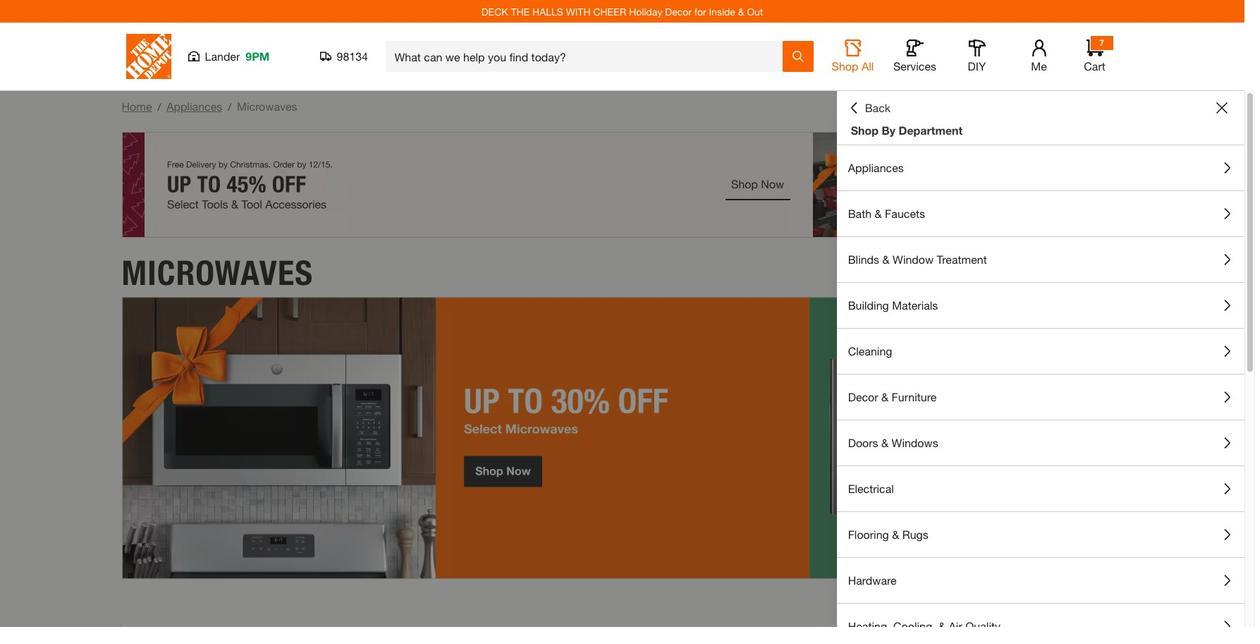 Task type: vqa. For each thing, say whether or not it's contained in the screenshot.
Rugs on the bottom
yes



Task type: describe. For each thing, give the bounding box(es) containing it.
shop all
[[832, 59, 874, 73]]

deck the halls with cheer holiday decor for inside & out
[[482, 5, 764, 17]]

bath & faucets
[[849, 207, 926, 220]]

0 vertical spatial microwaves
[[237, 99, 297, 113]]

building materials
[[849, 298, 939, 312]]

faucets
[[886, 207, 926, 220]]

doors
[[849, 436, 879, 449]]

for
[[695, 5, 707, 17]]

inside
[[709, 5, 736, 17]]

sponsored banner image
[[122, 132, 1124, 238]]

furniture
[[892, 390, 937, 404]]

7
[[1100, 37, 1105, 48]]

& for decor
[[882, 390, 889, 404]]

building materials button
[[837, 283, 1245, 328]]

up to 30% off  select microwaves image
[[122, 297, 1124, 579]]

cart 7
[[1085, 37, 1106, 73]]

with
[[566, 5, 591, 17]]

deck the halls with cheer holiday decor for inside & out link
[[482, 5, 764, 17]]

0 vertical spatial appliances
[[167, 99, 222, 113]]

holiday
[[629, 5, 663, 17]]

& for flooring
[[893, 528, 900, 541]]

window
[[893, 253, 934, 266]]

cleaning
[[849, 344, 893, 358]]

appliances inside button
[[849, 161, 904, 174]]

cheer
[[594, 5, 627, 17]]

98134 button
[[320, 49, 369, 64]]

all
[[862, 59, 874, 73]]

me
[[1032, 59, 1048, 73]]

department
[[899, 123, 963, 137]]

What can we help you find today? search field
[[395, 42, 782, 71]]

98134
[[337, 49, 368, 63]]

halls
[[533, 5, 564, 17]]

hardware
[[849, 574, 897, 587]]

appliances link
[[167, 99, 222, 113]]

home / appliances / microwaves
[[122, 99, 297, 113]]

diy button
[[955, 40, 1000, 73]]

menu containing appliances
[[837, 145, 1245, 627]]

services button
[[893, 40, 938, 73]]

deck
[[482, 5, 508, 17]]

home link
[[122, 99, 152, 113]]

electrical button
[[837, 466, 1245, 512]]

out
[[747, 5, 764, 17]]

services
[[894, 59, 937, 73]]

1 vertical spatial microwaves
[[122, 252, 313, 293]]



Task type: locate. For each thing, give the bounding box(es) containing it.
9pm
[[246, 49, 270, 63]]

decor left for
[[666, 5, 692, 17]]

0 horizontal spatial appliances
[[167, 99, 222, 113]]

& left furniture
[[882, 390, 889, 404]]

decor inside button
[[849, 390, 879, 404]]

& right bath
[[875, 207, 882, 220]]

hardware button
[[837, 558, 1245, 603]]

flooring & rugs
[[849, 528, 929, 541]]

flooring
[[849, 528, 890, 541]]

/ right appliances link
[[228, 101, 231, 113]]

me button
[[1017, 40, 1062, 73]]

/ right home link
[[158, 101, 161, 113]]

shop for shop all
[[832, 59, 859, 73]]

back button
[[849, 101, 891, 115]]

& right doors
[[882, 436, 889, 449]]

& left out
[[739, 5, 745, 17]]

& right blinds
[[883, 253, 890, 266]]

0 vertical spatial decor
[[666, 5, 692, 17]]

shop left 'all' at the right of the page
[[832, 59, 859, 73]]

0 horizontal spatial decor
[[666, 5, 692, 17]]

the
[[511, 5, 530, 17]]

& for bath
[[875, 207, 882, 220]]

appliances down the "lander"
[[167, 99, 222, 113]]

shop all button
[[831, 40, 876, 73]]

decor
[[666, 5, 692, 17], [849, 390, 879, 404]]

home
[[122, 99, 152, 113]]

back
[[865, 101, 891, 114]]

bath & faucets button
[[837, 191, 1245, 236]]

appliances down the by
[[849, 161, 904, 174]]

0 vertical spatial shop
[[832, 59, 859, 73]]

1 horizontal spatial decor
[[849, 390, 879, 404]]

doors & windows
[[849, 436, 939, 449]]

materials
[[893, 298, 939, 312]]

shop inside button
[[832, 59, 859, 73]]

& for doors
[[882, 436, 889, 449]]

1 horizontal spatial /
[[228, 101, 231, 113]]

bath
[[849, 207, 872, 220]]

1 vertical spatial decor
[[849, 390, 879, 404]]

& left rugs
[[893, 528, 900, 541]]

/
[[158, 101, 161, 113], [228, 101, 231, 113]]

2 / from the left
[[228, 101, 231, 113]]

menu
[[837, 145, 1245, 627]]

decor up doors
[[849, 390, 879, 404]]

appliances
[[167, 99, 222, 113], [849, 161, 904, 174]]

decor & furniture button
[[837, 375, 1245, 420]]

0 horizontal spatial /
[[158, 101, 161, 113]]

lander 9pm
[[205, 49, 270, 63]]

shop for shop by department
[[851, 123, 879, 137]]

1 vertical spatial appliances
[[849, 161, 904, 174]]

blinds & window treatment button
[[837, 237, 1245, 282]]

shop
[[832, 59, 859, 73], [851, 123, 879, 137]]

the home depot logo image
[[126, 34, 171, 79]]

flooring & rugs button
[[837, 512, 1245, 557]]

cleaning button
[[837, 329, 1245, 374]]

blinds
[[849, 253, 880, 266]]

drawer close image
[[1217, 102, 1228, 114]]

by
[[882, 123, 896, 137]]

electrical
[[849, 482, 895, 495]]

microwaves
[[237, 99, 297, 113], [122, 252, 313, 293]]

& inside button
[[893, 528, 900, 541]]

1 vertical spatial shop
[[851, 123, 879, 137]]

shop by department
[[851, 123, 963, 137]]

building
[[849, 298, 890, 312]]

1 horizontal spatial appliances
[[849, 161, 904, 174]]

shop down the back button
[[851, 123, 879, 137]]

windows
[[892, 436, 939, 449]]

1 / from the left
[[158, 101, 161, 113]]

& for blinds
[[883, 253, 890, 266]]

rugs
[[903, 528, 929, 541]]

cart
[[1085, 59, 1106, 73]]

blinds & window treatment
[[849, 253, 988, 266]]

decor & furniture
[[849, 390, 937, 404]]

doors & windows button
[[837, 421, 1245, 466]]

feedback link image
[[1237, 238, 1256, 315]]

treatment
[[937, 253, 988, 266]]

appliances button
[[837, 145, 1245, 191]]

diy
[[968, 59, 987, 73]]

&
[[739, 5, 745, 17], [875, 207, 882, 220], [883, 253, 890, 266], [882, 390, 889, 404], [882, 436, 889, 449], [893, 528, 900, 541]]

lander
[[205, 49, 240, 63]]



